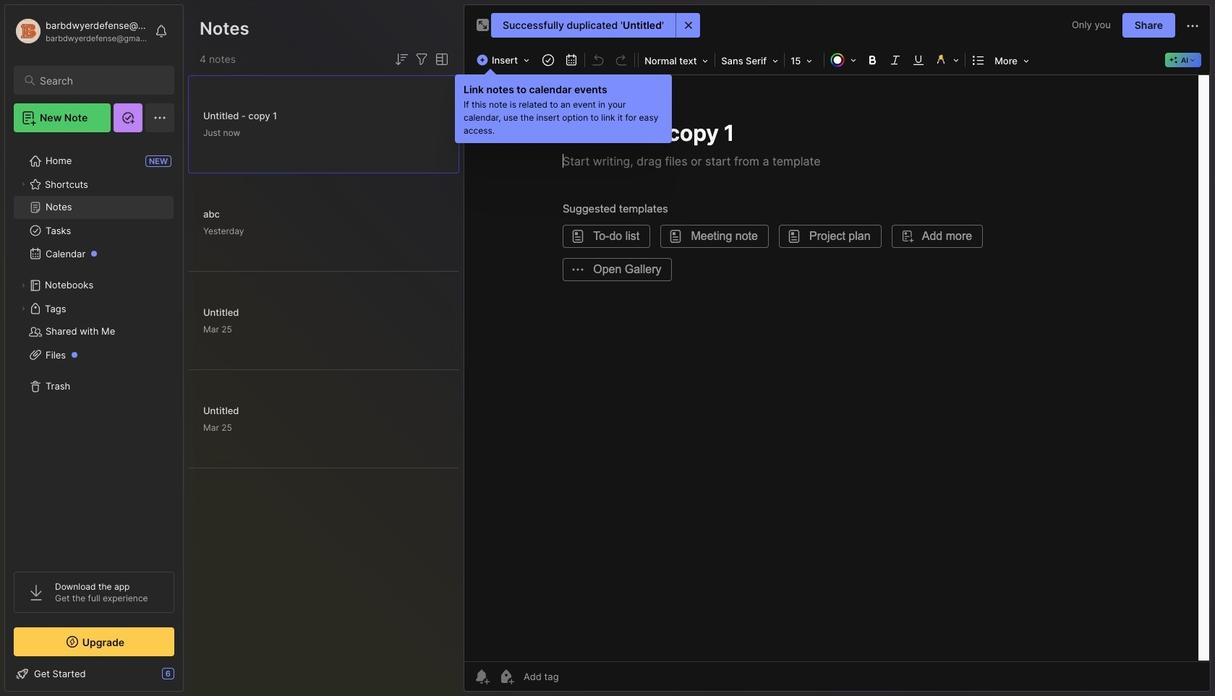 Task type: describe. For each thing, give the bounding box(es) containing it.
underline image
[[909, 50, 929, 70]]

note window element
[[464, 4, 1211, 692]]

expand notebooks image
[[19, 281, 27, 290]]

expand tags image
[[19, 305, 27, 313]]

highlight image
[[930, 50, 964, 70]]

task image
[[538, 50, 559, 70]]

more image
[[990, 51, 1034, 69]]

bulleted list image
[[969, 50, 989, 70]]

insert image
[[473, 51, 537, 69]]

main element
[[0, 0, 188, 697]]



Task type: locate. For each thing, give the bounding box(es) containing it.
tree inside main element
[[5, 141, 183, 559]]

None search field
[[40, 72, 161, 89]]

tree
[[5, 141, 183, 559]]

alert
[[491, 13, 700, 38]]

italic image
[[886, 50, 906, 70]]

Note Editor text field
[[464, 75, 1210, 662]]

add a reminder image
[[473, 668, 490, 686]]

calendar event image
[[561, 50, 582, 70]]

Search text field
[[40, 74, 161, 88]]

expand note image
[[475, 17, 492, 34]]

font family image
[[717, 51, 783, 69]]

bold image
[[862, 50, 883, 70]]

none search field inside main element
[[40, 72, 161, 89]]

font size image
[[786, 51, 823, 69]]

font color image
[[826, 50, 861, 70]]

heading level image
[[640, 51, 713, 69]]

add tag image
[[498, 668, 515, 686]]



Task type: vqa. For each thing, say whether or not it's contained in the screenshot.
Note Editor text field
yes



